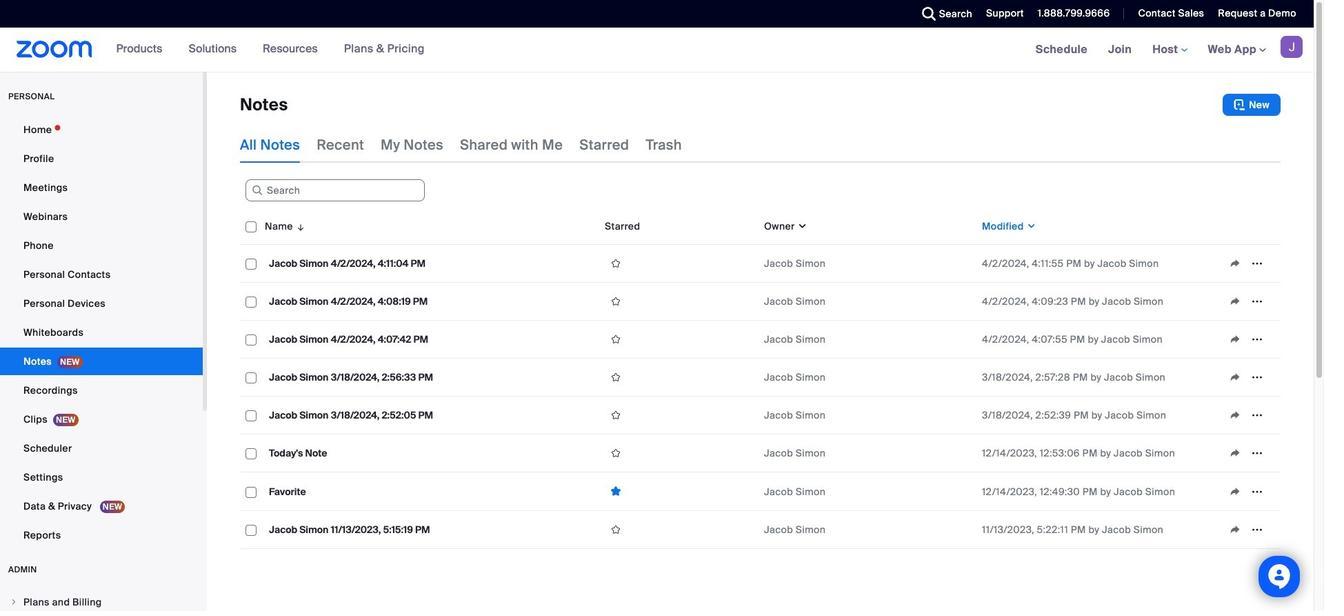 Task type: vqa. For each thing, say whether or not it's contained in the screenshot.
ALL NOTES "ICON"
no



Task type: locate. For each thing, give the bounding box(es) containing it.
Search text field
[[246, 179, 425, 202]]

menu item
[[0, 589, 203, 611]]

meetings navigation
[[1025, 28, 1314, 72]]

share image up the more options for jacob simon 4/2/2024, 4:08:19 pm icon
[[1224, 257, 1246, 270]]

more options for jacob simon 3/18/2024, 2:52:05 pm image
[[1246, 409, 1268, 421]]

2 share image from the top
[[1224, 333, 1246, 346]]

share image down more options for today's note icon
[[1224, 485, 1246, 498]]

right image
[[10, 598, 18, 606]]

banner
[[0, 28, 1314, 72]]

0 vertical spatial share image
[[1224, 257, 1246, 270]]

1 vertical spatial share image
[[1224, 409, 1246, 421]]

share image up more options for jacob simon 3/18/2024, 2:56:33 pm icon
[[1224, 333, 1246, 346]]

3 share image from the top
[[1224, 371, 1246, 383]]

share image down more options for jacob simon 3/18/2024, 2:56:33 pm icon
[[1224, 409, 1246, 421]]

5 share image from the top
[[1224, 523, 1246, 536]]

2 share image from the top
[[1224, 409, 1246, 421]]

3 share image from the top
[[1224, 485, 1246, 498]]

1 share image from the top
[[1224, 295, 1246, 308]]

more options for jacob simon 4/2/2024, 4:11:04 pm image
[[1246, 257, 1268, 270]]

share image for more options for jacob simon 4/2/2024, 4:07:42 pm icon
[[1224, 333, 1246, 346]]

share image down more options for jacob simon 4/2/2024, 4:07:42 pm icon
[[1224, 371, 1246, 383]]

share image down more options for jacob simon 3/18/2024, 2:52:05 pm image at the bottom right of the page
[[1224, 447, 1246, 459]]

application
[[240, 208, 1291, 559], [605, 253, 753, 274], [1224, 253, 1275, 274], [605, 291, 753, 312], [1224, 291, 1275, 312], [605, 329, 753, 350], [1224, 329, 1275, 350], [605, 367, 753, 388], [1224, 367, 1275, 388], [605, 405, 753, 426], [1224, 405, 1275, 426], [605, 443, 753, 463], [1224, 443, 1275, 463], [605, 481, 753, 502], [1224, 481, 1275, 502], [605, 519, 753, 540], [1224, 519, 1275, 540]]

share image
[[1224, 257, 1246, 270], [1224, 409, 1246, 421], [1224, 485, 1246, 498]]

share image up more options for jacob simon 4/2/2024, 4:07:42 pm icon
[[1224, 295, 1246, 308]]

4 share image from the top
[[1224, 447, 1246, 459]]

1 share image from the top
[[1224, 257, 1246, 270]]

share image
[[1224, 295, 1246, 308], [1224, 333, 1246, 346], [1224, 371, 1246, 383], [1224, 447, 1246, 459], [1224, 523, 1246, 536]]

more options for today's note image
[[1246, 447, 1268, 459]]

2 vertical spatial share image
[[1224, 485, 1246, 498]]

personal menu menu
[[0, 116, 203, 550]]

share image down more options for favorite image
[[1224, 523, 1246, 536]]

profile picture image
[[1281, 36, 1303, 58]]



Task type: describe. For each thing, give the bounding box(es) containing it.
more options for jacob simon 11/13/2023, 5:15:19 pm image
[[1246, 523, 1268, 536]]

zoom logo image
[[17, 41, 92, 58]]

share image for more options for jacob simon 3/18/2024, 2:52:05 pm image at the bottom right of the page
[[1224, 409, 1246, 421]]

share image for "more options for jacob simon 11/13/2023, 5:15:19 pm" "icon"
[[1224, 523, 1246, 536]]

more options for jacob simon 3/18/2024, 2:56:33 pm image
[[1246, 371, 1268, 383]]

share image for more options for favorite image
[[1224, 485, 1246, 498]]

tabs of all notes page tab list
[[240, 127, 682, 163]]

share image for the more options for jacob simon 4/2/2024, 4:08:19 pm icon
[[1224, 295, 1246, 308]]

more options for favorite image
[[1246, 485, 1268, 498]]

product information navigation
[[106, 28, 435, 72]]

arrow down image
[[293, 218, 306, 234]]

down image
[[1024, 219, 1037, 233]]

more options for jacob simon 4/2/2024, 4:08:19 pm image
[[1246, 295, 1268, 308]]

share image for more options for today's note icon
[[1224, 447, 1246, 459]]

share image for more options for jacob simon 4/2/2024, 4:11:04 pm icon
[[1224, 257, 1246, 270]]

more options for jacob simon 4/2/2024, 4:07:42 pm image
[[1246, 333, 1268, 346]]

share image for more options for jacob simon 3/18/2024, 2:56:33 pm icon
[[1224, 371, 1246, 383]]



